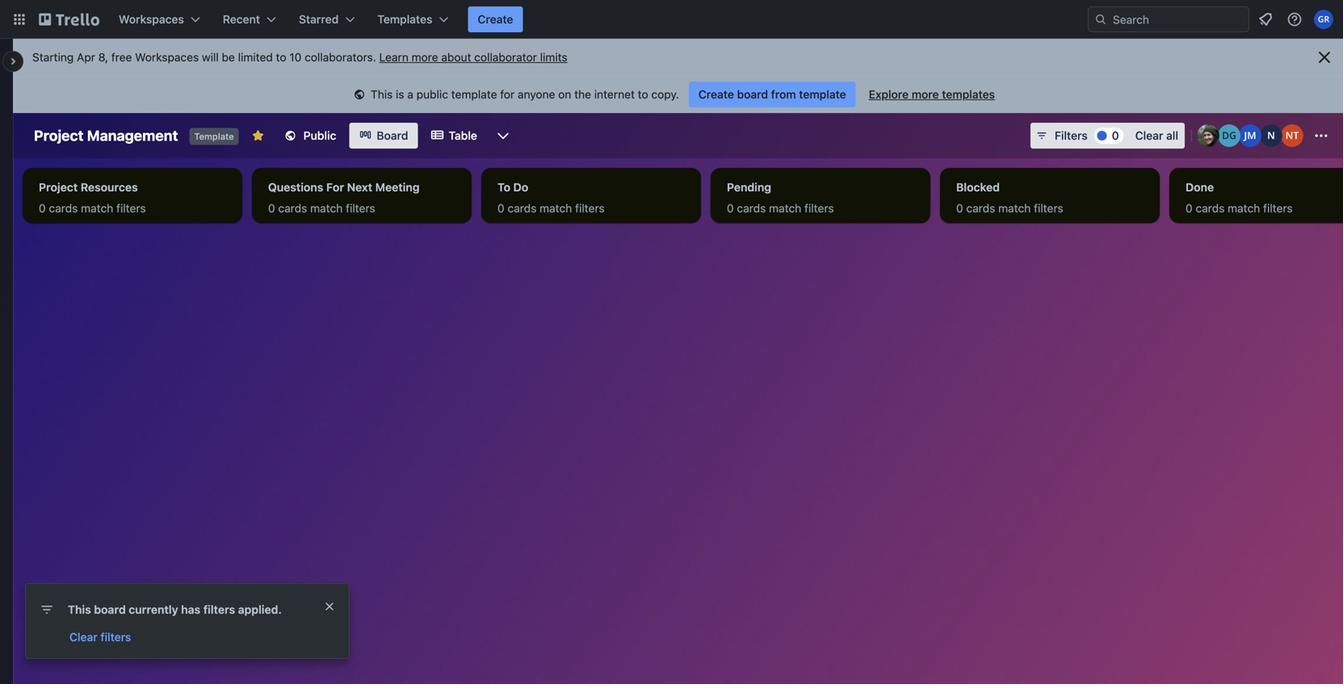 Task type: locate. For each thing, give the bounding box(es) containing it.
filters down project resources text field
[[116, 202, 146, 215]]

collaborators.
[[305, 50, 376, 64]]

starting apr 8, free workspaces will be limited to 10 collaborators. learn more about collaborator limits
[[32, 50, 568, 64]]

explore more templates link
[[859, 82, 1005, 107]]

cards down project resources text field
[[49, 202, 78, 215]]

questions for next meeting 0 cards match filters
[[268, 181, 420, 215]]

match down to do text box
[[540, 202, 572, 215]]

1 horizontal spatial more
[[912, 88, 939, 101]]

0 inside blocked 0 cards match filters
[[957, 202, 964, 215]]

create right copy.
[[699, 88, 734, 101]]

primary element
[[0, 0, 1343, 39]]

this up clear filters
[[68, 603, 91, 616]]

0 horizontal spatial template
[[451, 88, 497, 101]]

5 match from the left
[[999, 202, 1031, 215]]

filters inside to do 0 cards match filters
[[575, 202, 605, 215]]

1 template from the left
[[451, 88, 497, 101]]

1 horizontal spatial board
[[737, 88, 768, 101]]

limited
[[238, 50, 273, 64]]

3 match from the left
[[540, 202, 572, 215]]

create for create
[[478, 13, 513, 26]]

a
[[407, 88, 414, 101]]

workspaces
[[119, 13, 184, 26], [135, 50, 199, 64]]

0 notifications image
[[1256, 10, 1276, 29]]

workspaces down workspaces dropdown button
[[135, 50, 199, 64]]

done 0 cards match filters
[[1186, 181, 1293, 215]]

pending
[[727, 181, 772, 194]]

0 horizontal spatial to
[[276, 50, 286, 64]]

to
[[276, 50, 286, 64], [638, 88, 648, 101]]

public
[[417, 88, 448, 101]]

match down resources
[[81, 202, 113, 215]]

1 horizontal spatial create
[[699, 88, 734, 101]]

0 vertical spatial more
[[412, 50, 438, 64]]

board for this
[[94, 603, 126, 616]]

to left copy.
[[638, 88, 648, 101]]

board link
[[349, 123, 418, 149]]

this left is
[[371, 88, 393, 101]]

cards down blocked
[[967, 202, 996, 215]]

1 vertical spatial clear
[[69, 631, 98, 644]]

this is a public template for anyone on the internet to copy.
[[371, 88, 679, 101]]

dismiss flag image
[[323, 600, 336, 613]]

template
[[451, 88, 497, 101], [799, 88, 846, 101]]

filters down questions for next meeting text box
[[346, 202, 375, 215]]

project up the project resources 0 cards match filters
[[34, 127, 84, 144]]

templates
[[942, 88, 995, 101]]

0 vertical spatial create
[[478, 13, 513, 26]]

Search field
[[1108, 7, 1249, 32]]

cards down pending
[[737, 202, 766, 215]]

2 cards from the left
[[278, 202, 307, 215]]

0 inside pending 0 cards match filters
[[727, 202, 734, 215]]

6 match from the left
[[1228, 202, 1261, 215]]

currently
[[129, 603, 178, 616]]

this inside alert
[[68, 603, 91, 616]]

workspaces inside workspaces dropdown button
[[119, 13, 184, 26]]

limits
[[540, 50, 568, 64]]

this
[[371, 88, 393, 101], [68, 603, 91, 616]]

project for project management
[[34, 127, 84, 144]]

1 vertical spatial workspaces
[[135, 50, 199, 64]]

filters inside the project resources 0 cards match filters
[[116, 202, 146, 215]]

8,
[[98, 50, 108, 64]]

board left "from"
[[737, 88, 768, 101]]

1 vertical spatial board
[[94, 603, 126, 616]]

match inside to do 0 cards match filters
[[540, 202, 572, 215]]

board for create
[[737, 88, 768, 101]]

board
[[737, 88, 768, 101], [94, 603, 126, 616]]

workspaces up the free
[[119, 13, 184, 26]]

starting
[[32, 50, 74, 64]]

public button
[[274, 123, 346, 149]]

match down blocked "text box"
[[999, 202, 1031, 215]]

filters down "done" text box
[[1264, 202, 1293, 215]]

match down pending text field
[[769, 202, 802, 215]]

cards inside to do 0 cards match filters
[[508, 202, 537, 215]]

create
[[478, 13, 513, 26], [699, 88, 734, 101]]

the
[[575, 88, 591, 101]]

project management
[[34, 127, 178, 144]]

done
[[1186, 181, 1214, 194]]

show menu image
[[1314, 128, 1330, 144]]

apr
[[77, 50, 95, 64]]

1 vertical spatial create
[[699, 88, 734, 101]]

questions
[[268, 181, 323, 194]]

1 vertical spatial more
[[912, 88, 939, 101]]

board
[[377, 129, 408, 142]]

0 horizontal spatial this
[[68, 603, 91, 616]]

to left 10
[[276, 50, 286, 64]]

1 vertical spatial to
[[638, 88, 648, 101]]

cards inside the project resources 0 cards match filters
[[49, 202, 78, 215]]

do
[[513, 181, 529, 194]]

clear inside button
[[1136, 129, 1164, 142]]

resources
[[81, 181, 138, 194]]

more right "learn"
[[412, 50, 438, 64]]

caity (caity) image
[[1197, 124, 1220, 147]]

filters inside done 0 cards match filters
[[1264, 202, 1293, 215]]

0
[[1112, 129, 1119, 142], [39, 202, 46, 215], [268, 202, 275, 215], [498, 202, 505, 215], [727, 202, 734, 215], [957, 202, 964, 215], [1186, 202, 1193, 215]]

clear filters link
[[69, 629, 131, 645]]

cards
[[49, 202, 78, 215], [278, 202, 307, 215], [508, 202, 537, 215], [737, 202, 766, 215], [967, 202, 996, 215], [1196, 202, 1225, 215]]

4 cards from the left
[[737, 202, 766, 215]]

match down for at the left of page
[[310, 202, 343, 215]]

project inside text box
[[34, 127, 84, 144]]

create button
[[468, 6, 523, 32]]

1 horizontal spatial this
[[371, 88, 393, 101]]

template left for
[[451, 88, 497, 101]]

1 vertical spatial project
[[39, 181, 78, 194]]

match inside done 0 cards match filters
[[1228, 202, 1261, 215]]

1 horizontal spatial to
[[638, 88, 648, 101]]

explore more templates
[[869, 88, 995, 101]]

match inside questions for next meeting 0 cards match filters
[[310, 202, 343, 215]]

more right "explore"
[[912, 88, 939, 101]]

cards down done
[[1196, 202, 1225, 215]]

project for project resources 0 cards match filters
[[39, 181, 78, 194]]

jordan mirchev (jordan_mirchev) image
[[1239, 124, 1262, 147]]

templates button
[[368, 6, 458, 32]]

2 match from the left
[[310, 202, 343, 215]]

devan goldstein (devangoldstein2) image
[[1218, 124, 1241, 147]]

search image
[[1095, 13, 1108, 26]]

match
[[81, 202, 113, 215], [310, 202, 343, 215], [540, 202, 572, 215], [769, 202, 802, 215], [999, 202, 1031, 215], [1228, 202, 1261, 215]]

filters down to do text box
[[575, 202, 605, 215]]

0 horizontal spatial clear
[[69, 631, 98, 644]]

0 horizontal spatial create
[[478, 13, 513, 26]]

3 cards from the left
[[508, 202, 537, 215]]

next
[[347, 181, 372, 194]]

to do 0 cards match filters
[[498, 181, 605, 215]]

4 match from the left
[[769, 202, 802, 215]]

blocked
[[957, 181, 1000, 194]]

applied.
[[238, 603, 282, 616]]

for
[[500, 88, 515, 101]]

more
[[412, 50, 438, 64], [912, 88, 939, 101]]

back to home image
[[39, 6, 99, 32]]

5 cards from the left
[[967, 202, 996, 215]]

nic (nicoletollefson1) image
[[1260, 124, 1283, 147]]

has
[[181, 603, 201, 616]]

cards down do
[[508, 202, 537, 215]]

alert
[[26, 584, 349, 658]]

filters down blocked "text box"
[[1034, 202, 1064, 215]]

0 vertical spatial workspaces
[[119, 13, 184, 26]]

match down "done" text box
[[1228, 202, 1261, 215]]

create inside button
[[478, 13, 513, 26]]

0 inside to do 0 cards match filters
[[498, 202, 505, 215]]

match inside pending 0 cards match filters
[[769, 202, 802, 215]]

Questions For Next Meeting text field
[[259, 174, 465, 200]]

0 vertical spatial board
[[737, 88, 768, 101]]

starred button
[[289, 6, 365, 32]]

0 vertical spatial this
[[371, 88, 393, 101]]

cards down questions
[[278, 202, 307, 215]]

1 horizontal spatial template
[[799, 88, 846, 101]]

template right "from"
[[799, 88, 846, 101]]

to
[[498, 181, 511, 194]]

1 horizontal spatial clear
[[1136, 129, 1164, 142]]

1 vertical spatial this
[[68, 603, 91, 616]]

1 match from the left
[[81, 202, 113, 215]]

match inside the project resources 0 cards match filters
[[81, 202, 113, 215]]

project left resources
[[39, 181, 78, 194]]

0 vertical spatial project
[[34, 127, 84, 144]]

0 vertical spatial clear
[[1136, 129, 1164, 142]]

project resources 0 cards match filters
[[39, 181, 146, 215]]

clear
[[1136, 129, 1164, 142], [69, 631, 98, 644]]

learn more about collaborator limits link
[[379, 50, 568, 64]]

filters inside blocked 0 cards match filters
[[1034, 202, 1064, 215]]

1 cards from the left
[[49, 202, 78, 215]]

create up collaborator
[[478, 13, 513, 26]]

project inside the project resources 0 cards match filters
[[39, 181, 78, 194]]

project
[[34, 127, 84, 144], [39, 181, 78, 194]]

filters down pending text field
[[805, 202, 834, 215]]

filters
[[116, 202, 146, 215], [346, 202, 375, 215], [575, 202, 605, 215], [805, 202, 834, 215], [1034, 202, 1064, 215], [1264, 202, 1293, 215], [203, 603, 235, 616], [101, 631, 131, 644]]

0 horizontal spatial board
[[94, 603, 126, 616]]

create board from template
[[699, 88, 846, 101]]

6 cards from the left
[[1196, 202, 1225, 215]]

board up clear filters
[[94, 603, 126, 616]]

customize views image
[[495, 128, 511, 144]]



Task type: vqa. For each thing, say whether or not it's contained in the screenshot.
0 within To Do 0 Cards Match Filters
yes



Task type: describe. For each thing, give the bounding box(es) containing it.
be
[[222, 50, 235, 64]]

0 vertical spatial to
[[276, 50, 286, 64]]

nicole tang (nicoletang31) image
[[1281, 124, 1304, 147]]

cards inside pending 0 cards match filters
[[737, 202, 766, 215]]

0 inside done 0 cards match filters
[[1186, 202, 1193, 215]]

Project Resources text field
[[29, 174, 236, 200]]

Board name text field
[[26, 123, 186, 149]]

cards inside questions for next meeting 0 cards match filters
[[278, 202, 307, 215]]

clear all button
[[1129, 123, 1185, 149]]

alert containing this board currently has filters applied.
[[26, 584, 349, 658]]

To Do text field
[[488, 174, 695, 200]]

Blocked text field
[[947, 174, 1154, 200]]

meeting
[[375, 181, 420, 194]]

collaborator
[[474, 50, 537, 64]]

create for create board from template
[[699, 88, 734, 101]]

open information menu image
[[1287, 11, 1303, 27]]

0 inside the project resources 0 cards match filters
[[39, 202, 46, 215]]

will
[[202, 50, 219, 64]]

greg robinson (gregrobinson96) image
[[1314, 10, 1334, 29]]

free
[[111, 50, 132, 64]]

blocked 0 cards match filters
[[957, 181, 1064, 215]]

about
[[441, 50, 471, 64]]

0 inside questions for next meeting 0 cards match filters
[[268, 202, 275, 215]]

this for this board currently has filters applied.
[[68, 603, 91, 616]]

clear filters
[[69, 631, 131, 644]]

table
[[449, 129, 477, 142]]

pending 0 cards match filters
[[727, 181, 834, 215]]

this for this is a public template for anyone on the internet to copy.
[[371, 88, 393, 101]]

Done text field
[[1176, 174, 1343, 200]]

recent
[[223, 13, 260, 26]]

filters
[[1055, 129, 1088, 142]]

on
[[558, 88, 571, 101]]

filters down currently
[[101, 631, 131, 644]]

for
[[326, 181, 344, 194]]

filters inside pending 0 cards match filters
[[805, 202, 834, 215]]

star or unstar board image
[[252, 129, 265, 142]]

starred
[[299, 13, 339, 26]]

workspaces button
[[109, 6, 210, 32]]

internet
[[594, 88, 635, 101]]

filters right has
[[203, 603, 235, 616]]

templates
[[378, 13, 433, 26]]

all
[[1167, 129, 1179, 142]]

anyone
[[518, 88, 555, 101]]

2 template from the left
[[799, 88, 846, 101]]

recent button
[[213, 6, 286, 32]]

match inside blocked 0 cards match filters
[[999, 202, 1031, 215]]

filters inside questions for next meeting 0 cards match filters
[[346, 202, 375, 215]]

public
[[304, 129, 336, 142]]

cards inside done 0 cards match filters
[[1196, 202, 1225, 215]]

this board currently has filters applied.
[[68, 603, 282, 616]]

is
[[396, 88, 404, 101]]

learn
[[379, 50, 409, 64]]

clear for clear all
[[1136, 129, 1164, 142]]

from
[[771, 88, 796, 101]]

10
[[289, 50, 302, 64]]

cards inside blocked 0 cards match filters
[[967, 202, 996, 215]]

clear all
[[1136, 129, 1179, 142]]

create board from template link
[[689, 82, 856, 107]]

explore
[[869, 88, 909, 101]]

template
[[194, 131, 234, 142]]

0 horizontal spatial more
[[412, 50, 438, 64]]

management
[[87, 127, 178, 144]]

Pending text field
[[717, 174, 924, 200]]

clear for clear filters
[[69, 631, 98, 644]]

copy.
[[652, 88, 679, 101]]

table link
[[421, 123, 487, 149]]

sm image
[[351, 87, 368, 103]]



